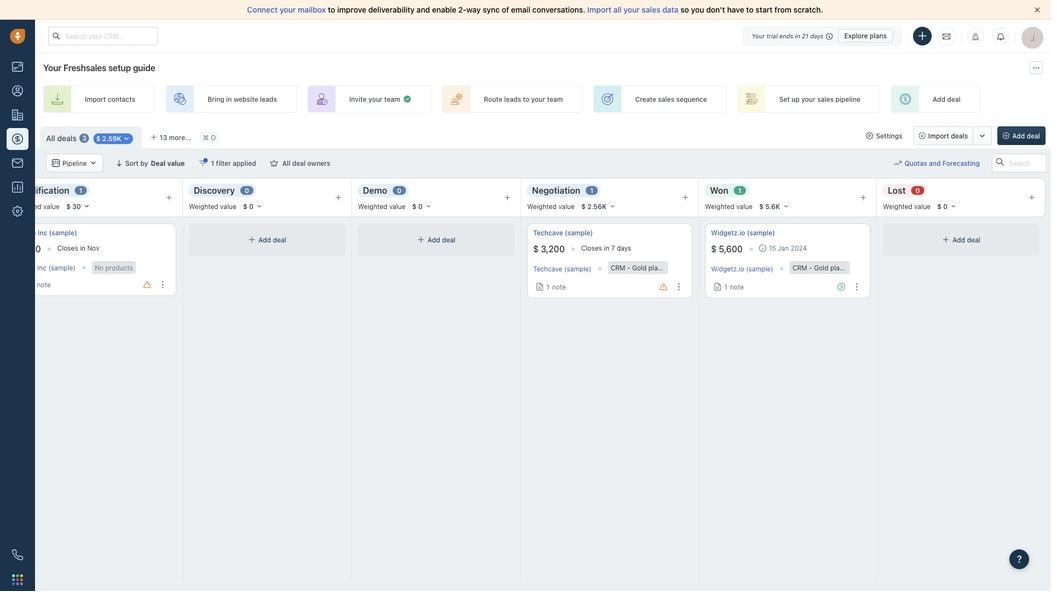Task type: describe. For each thing, give the bounding box(es) containing it.
settings
[[876, 132, 902, 140]]

explore plans
[[844, 32, 887, 40]]

import for import contacts
[[85, 95, 106, 103]]

13
[[160, 134, 167, 141]]

set up your sales pipeline link
[[738, 85, 880, 113]]

import for import deals
[[928, 132, 949, 140]]

weighted for demo
[[358, 202, 387, 210]]

note button
[[18, 277, 54, 292]]

1 down $ 3,200
[[546, 283, 549, 291]]

pipeline button
[[46, 154, 103, 172]]

connect your mailbox link
[[247, 5, 328, 14]]

ends
[[779, 32, 793, 39]]

explore plans link
[[838, 29, 893, 42]]

your for your freshsales setup guide
[[43, 63, 61, 73]]

import deals button
[[913, 126, 973, 145]]

21
[[802, 32, 808, 39]]

add deal for lost
[[953, 236, 980, 244]]

$ 2.59k button
[[90, 132, 136, 145]]

add deal for discovery
[[258, 236, 286, 244]]

your right "route"
[[531, 95, 545, 103]]

all
[[613, 5, 622, 14]]

your right "all"
[[624, 5, 640, 14]]

- for $ 5,600
[[809, 264, 812, 272]]

container_wx8msf4aqz5i3rn1 image inside $ 2.59k button
[[123, 135, 130, 142]]

2 acme from the top
[[18, 264, 35, 272]]

bring in website leads link
[[166, 85, 297, 113]]

enable
[[432, 5, 456, 14]]

all deals link
[[46, 133, 77, 144]]

$ 5.6k
[[759, 203, 780, 210]]

you
[[691, 5, 704, 14]]

1 widgetz.io (sample) from the top
[[711, 229, 775, 237]]

lost
[[888, 185, 906, 195]]

monthly for 5,600
[[845, 264, 870, 272]]

in left 21 at the right top of the page
[[795, 32, 800, 39]]

1 widgetz.io (sample) link from the top
[[711, 228, 775, 238]]

import deals group
[[913, 126, 992, 145]]

$ 30
[[66, 203, 81, 210]]

weighted value for qualification
[[12, 202, 60, 210]]

deals for all
[[57, 134, 77, 143]]

$ 5,600
[[711, 244, 743, 254]]

2 horizontal spatial to
[[746, 5, 754, 14]]

2 leads from the left
[[504, 95, 521, 103]]

connect your mailbox to improve deliverability and enable 2-way sync of email conversations. import all your sales data so you don't have to start from scratch.
[[247, 5, 823, 14]]

pipeline
[[836, 95, 861, 103]]

from
[[775, 5, 792, 14]]

add inside button
[[1012, 132, 1025, 140]]

nov
[[87, 244, 99, 252]]

2 techcave (sample) link from the top
[[533, 265, 591, 273]]

sequence
[[676, 95, 707, 103]]

weighted for discovery
[[189, 202, 218, 210]]

pipeline
[[62, 159, 87, 167]]

set up your sales pipeline
[[779, 95, 861, 103]]

import contacts
[[85, 95, 135, 103]]

container_wx8msf4aqz5i3rn1 image inside pipeline dropdown button
[[52, 159, 60, 167]]

- for $ 3,200
[[627, 264, 630, 272]]

connect
[[247, 5, 278, 14]]

container_wx8msf4aqz5i3rn1 image inside pipeline dropdown button
[[90, 159, 97, 167]]

1 note for 3,200
[[546, 283, 566, 291]]

your freshsales setup guide
[[43, 63, 155, 73]]

$ 2.59k
[[96, 135, 121, 142]]

2 widgetz.io (sample) link from the top
[[711, 265, 773, 273]]

7
[[611, 244, 615, 252]]

create sales sequence
[[635, 95, 707, 103]]

products
[[105, 264, 133, 272]]

more...
[[169, 134, 191, 141]]

closes for $ 3,200
[[581, 244, 602, 252]]

qualification
[[17, 185, 69, 195]]

crm for $ 5,600
[[793, 264, 807, 272]]

deals for import
[[951, 132, 968, 140]]

$ 0 button for discovery
[[238, 200, 268, 212]]

weighted for qualification
[[12, 202, 41, 210]]

have
[[727, 5, 744, 14]]

value for discovery
[[220, 202, 236, 210]]

15
[[769, 244, 776, 252]]

bring
[[208, 95, 224, 103]]

2.56k
[[587, 203, 607, 210]]

$ 0 button for demo
[[407, 200, 437, 212]]

invite
[[349, 95, 367, 103]]

trial
[[767, 32, 778, 39]]

phone element
[[7, 544, 28, 566]]

create sales sequence link
[[594, 85, 727, 113]]

your right invite
[[368, 95, 383, 103]]

$ for $ 0 button related to lost
[[937, 203, 942, 210]]

in for closes in 7 days
[[604, 244, 609, 252]]

import all your sales data link
[[587, 5, 681, 14]]

create
[[635, 95, 656, 103]]

widgetz.io inside widgetz.io (sample) link
[[711, 229, 745, 237]]

weighted value for won
[[705, 202, 753, 210]]

scratch.
[[794, 5, 823, 14]]

guide
[[133, 63, 155, 73]]

1 note for 5,600
[[724, 283, 744, 291]]

Search field
[[992, 154, 1047, 172]]

$ 2.56k
[[581, 203, 607, 210]]

quotas and forecasting link
[[894, 154, 991, 172]]

value for lost
[[914, 202, 931, 210]]

weighted for won
[[705, 202, 735, 210]]

1 up $ 2.56k
[[590, 187, 593, 194]]

$ 100
[[18, 244, 41, 254]]

sales inside create sales sequence link
[[658, 95, 674, 103]]

add deal link
[[891, 85, 980, 113]]

crm for $ 3,200
[[611, 264, 625, 272]]

freshworks switcher image
[[12, 574, 23, 585]]

add for discovery
[[258, 236, 271, 244]]

$ for $ 2.56k "button"
[[581, 203, 586, 210]]

no products
[[95, 264, 133, 272]]

container_wx8msf4aqz5i3rn1 image down $ 3,200
[[536, 283, 544, 291]]

2 team from the left
[[547, 95, 563, 103]]

1 team from the left
[[384, 95, 400, 103]]

sales left data
[[642, 5, 660, 14]]

5.6k
[[765, 203, 780, 210]]

$ for $ 0 button for demo
[[412, 203, 416, 210]]

invite your team link
[[308, 85, 431, 113]]

your for your trial ends in 21 days
[[752, 32, 765, 39]]

email
[[511, 5, 530, 14]]

0 horizontal spatial and
[[417, 5, 430, 14]]

applied
[[233, 159, 256, 167]]

your trial ends in 21 days
[[752, 32, 823, 39]]

won
[[710, 185, 728, 195]]

value for demo
[[389, 202, 406, 210]]

set
[[779, 95, 790, 103]]

deal
[[151, 159, 165, 167]]

1 filter applied
[[211, 159, 256, 167]]

0 vertical spatial import
[[587, 5, 611, 14]]

all for deals
[[46, 134, 55, 143]]

⌘
[[203, 134, 209, 141]]

in for closes in nov
[[80, 244, 85, 252]]

don't
[[706, 5, 725, 14]]

so
[[681, 5, 689, 14]]

all deals 3
[[46, 134, 86, 143]]

$ 0 for demo
[[412, 203, 423, 210]]

container_wx8msf4aqz5i3rn1 image inside settings popup button
[[866, 132, 873, 140]]

3,200
[[541, 244, 565, 254]]

closes in nov
[[57, 244, 99, 252]]

2 acme inc (sample) link from the top
[[18, 264, 76, 272]]

all deal owners button
[[263, 154, 338, 172]]

weighted for lost
[[883, 202, 912, 210]]

note for $ 5,600
[[730, 283, 744, 291]]

data
[[662, 5, 679, 14]]

gold for $ 5,600
[[814, 264, 829, 272]]

$ 5.6k button
[[754, 200, 794, 212]]

$ for $ 2.59k button
[[96, 135, 101, 142]]

2 techcave from the top
[[533, 265, 562, 273]]

2024
[[791, 244, 807, 252]]

route leads to your team link
[[442, 85, 583, 113]]

acme inside acme inc (sample) link
[[18, 229, 36, 237]]

13 more... button
[[144, 130, 197, 145]]

weighted value for demo
[[358, 202, 406, 210]]

15 jan 2024
[[769, 244, 807, 252]]



Task type: locate. For each thing, give the bounding box(es) containing it.
import left "all"
[[587, 5, 611, 14]]

and right quotas
[[929, 159, 941, 167]]

closes in 7 days
[[581, 244, 631, 252]]

inc up '100'
[[38, 229, 47, 237]]

import inside import deals button
[[928, 132, 949, 140]]

container_wx8msf4aqz5i3rn1 image right applied
[[270, 159, 278, 167]]

2 - from the left
[[809, 264, 812, 272]]

conversations.
[[532, 5, 585, 14]]

1 crm - gold plan monthly (sample) from the left
[[611, 264, 717, 272]]

0 horizontal spatial your
[[43, 63, 61, 73]]

email image
[[943, 32, 950, 41]]

0 horizontal spatial deals
[[57, 134, 77, 143]]

import up quotas and forecasting
[[928, 132, 949, 140]]

1 horizontal spatial deals
[[951, 132, 968, 140]]

import
[[587, 5, 611, 14], [85, 95, 106, 103], [928, 132, 949, 140]]

note down 5,600 in the top of the page
[[730, 283, 744, 291]]

$
[[96, 135, 101, 142], [66, 203, 70, 210], [243, 203, 247, 210], [412, 203, 416, 210], [581, 203, 586, 210], [759, 203, 764, 210], [937, 203, 942, 210], [18, 244, 24, 254], [533, 244, 539, 254], [711, 244, 717, 254]]

up
[[792, 95, 800, 103]]

explore
[[844, 32, 868, 40]]

add deal inside button
[[1012, 132, 1040, 140]]

0 horizontal spatial closes
[[57, 244, 78, 252]]

invite your team
[[349, 95, 400, 103]]

deal inside button
[[1027, 132, 1040, 140]]

all left '3'
[[46, 134, 55, 143]]

0 horizontal spatial $ 0
[[243, 203, 253, 210]]

acme inc (sample) link up note button at the top left of the page
[[18, 264, 76, 272]]

days right 21 at the right top of the page
[[810, 32, 823, 39]]

$ 0 button
[[238, 200, 268, 212], [407, 200, 437, 212], [932, 200, 962, 212]]

team
[[384, 95, 400, 103], [547, 95, 563, 103]]

weighted down demo
[[358, 202, 387, 210]]

0 vertical spatial techcave
[[533, 229, 563, 237]]

1 horizontal spatial crm
[[793, 264, 807, 272]]

1 left filter
[[211, 159, 214, 167]]

1 horizontal spatial closes
[[581, 244, 602, 252]]

1 vertical spatial days
[[617, 244, 631, 252]]

weighted for negotiation
[[527, 202, 557, 210]]

1 horizontal spatial $ 0 button
[[407, 200, 437, 212]]

0 vertical spatial widgetz.io (sample)
[[711, 229, 775, 237]]

techcave (sample) link up 3,200
[[533, 228, 593, 238]]

widgetz.io up '$ 5,600'
[[711, 229, 745, 237]]

acme inc (sample) link up '100'
[[18, 228, 77, 238]]

filter
[[216, 159, 231, 167]]

3 $ 0 button from the left
[[932, 200, 962, 212]]

1 techcave from the top
[[533, 229, 563, 237]]

1 right won at the right top
[[738, 187, 742, 194]]

weighted down won at the right top
[[705, 202, 735, 210]]

$ for $ 0 button corresponding to discovery
[[243, 203, 247, 210]]

crm down 2024
[[793, 264, 807, 272]]

container_wx8msf4aqz5i3rn1 image left 15
[[759, 244, 767, 252]]

in right bring at the left of page
[[226, 95, 232, 103]]

to right "route"
[[523, 95, 529, 103]]

quotas
[[904, 159, 927, 167]]

jan
[[778, 244, 789, 252]]

1 note down 3,200
[[546, 283, 566, 291]]

1 weighted value from the left
[[12, 202, 60, 210]]

$ 0 for discovery
[[243, 203, 253, 210]]

acme
[[18, 229, 36, 237], [18, 264, 35, 272]]

value for qualification
[[43, 202, 60, 210]]

note down 3,200
[[552, 283, 566, 291]]

0 horizontal spatial crm
[[611, 264, 625, 272]]

add for lost
[[953, 236, 965, 244]]

demo
[[363, 185, 387, 195]]

$ inside "button"
[[581, 203, 586, 210]]

2 monthly from the left
[[845, 264, 870, 272]]

1 vertical spatial widgetz.io (sample)
[[711, 265, 773, 273]]

1 vertical spatial and
[[929, 159, 941, 167]]

0 vertical spatial all
[[46, 134, 55, 143]]

1 vertical spatial inc
[[37, 264, 47, 272]]

in left 'nov'
[[80, 244, 85, 252]]

1 horizontal spatial 1 note
[[724, 283, 744, 291]]

crm - gold plan monthly (sample) down 2024
[[793, 264, 899, 272]]

no
[[95, 264, 104, 272]]

2 vertical spatial import
[[928, 132, 949, 140]]

weighted down negotiation
[[527, 202, 557, 210]]

$ 2.59k button
[[93, 133, 133, 144]]

inc up note button at the top left of the page
[[37, 264, 47, 272]]

container_wx8msf4aqz5i3rn1 image inside quotas and forecasting link
[[894, 159, 902, 167]]

2 weighted value from the left
[[189, 202, 236, 210]]

13 more...
[[160, 134, 191, 141]]

widgetz.io (sample) link down 5,600 in the top of the page
[[711, 265, 773, 273]]

1 crm from the left
[[611, 264, 625, 272]]

container_wx8msf4aqz5i3rn1 image inside all deal owners button
[[270, 159, 278, 167]]

2 horizontal spatial note
[[730, 283, 744, 291]]

crm - gold plan monthly (sample) down 7
[[611, 264, 717, 272]]

2 horizontal spatial $ 0
[[937, 203, 948, 210]]

acme inc (sample) up note button at the top left of the page
[[18, 264, 76, 272]]

inc
[[38, 229, 47, 237], [37, 264, 47, 272]]

weighted value for discovery
[[189, 202, 236, 210]]

2 1 note from the left
[[724, 283, 744, 291]]

settings button
[[860, 126, 908, 145]]

to
[[328, 5, 335, 14], [746, 5, 754, 14], [523, 95, 529, 103]]

techcave (sample) link
[[533, 228, 593, 238], [533, 265, 591, 273]]

⌘ o
[[203, 134, 216, 141]]

days right 7
[[617, 244, 631, 252]]

2 plan from the left
[[830, 264, 844, 272]]

0 vertical spatial your
[[752, 32, 765, 39]]

import contacts link
[[43, 85, 155, 113]]

1 horizontal spatial to
[[523, 95, 529, 103]]

5,600
[[719, 244, 743, 254]]

route
[[484, 95, 502, 103]]

2.59k
[[102, 135, 121, 142]]

0 horizontal spatial to
[[328, 5, 335, 14]]

improve
[[337, 5, 366, 14]]

0 vertical spatial days
[[810, 32, 823, 39]]

2 techcave (sample) from the top
[[533, 265, 591, 273]]

your right up
[[801, 95, 816, 103]]

all for deal
[[282, 159, 290, 167]]

note
[[37, 281, 51, 289], [552, 283, 566, 291], [730, 283, 744, 291]]

0 horizontal spatial all
[[46, 134, 55, 143]]

1 horizontal spatial gold
[[814, 264, 829, 272]]

sales left pipeline
[[817, 95, 834, 103]]

$ for $ 30 button
[[66, 203, 70, 210]]

your
[[752, 32, 765, 39], [43, 63, 61, 73]]

crm - gold plan monthly (sample) for $ 5,600
[[793, 264, 899, 272]]

forecasting
[[943, 159, 980, 167]]

0 vertical spatial techcave (sample) link
[[533, 228, 593, 238]]

freshsales
[[63, 63, 106, 73]]

leads right "route"
[[504, 95, 521, 103]]

1 acme inc (sample) link from the top
[[18, 228, 77, 238]]

weighted value down negotiation
[[527, 202, 575, 210]]

note for $ 3,200
[[552, 283, 566, 291]]

closes left 'nov'
[[57, 244, 78, 252]]

3 $ 0 from the left
[[937, 203, 948, 210]]

import deals
[[928, 132, 968, 140]]

your left freshsales
[[43, 63, 61, 73]]

weighted down "lost"
[[883, 202, 912, 210]]

$ 3,200
[[533, 244, 565, 254]]

deals
[[951, 132, 968, 140], [57, 134, 77, 143]]

1 vertical spatial your
[[43, 63, 61, 73]]

gold for $ 3,200
[[632, 264, 647, 272]]

all
[[46, 134, 55, 143], [282, 159, 290, 167]]

weighted value down demo
[[358, 202, 406, 210]]

in left 7
[[604, 244, 609, 252]]

deliverability
[[368, 5, 415, 14]]

sales right create
[[658, 95, 674, 103]]

4 weighted value from the left
[[527, 202, 575, 210]]

bring in website leads
[[208, 95, 277, 103]]

weighted value down won at the right top
[[705, 202, 753, 210]]

$ 30 button
[[61, 200, 95, 212]]

0 horizontal spatial 1 note
[[546, 283, 566, 291]]

0 vertical spatial widgetz.io (sample) link
[[711, 228, 775, 238]]

owners
[[307, 159, 330, 167]]

1 horizontal spatial leads
[[504, 95, 521, 103]]

container_wx8msf4aqz5i3rn1 image inside invite your team link
[[403, 95, 412, 103]]

0 vertical spatial and
[[417, 5, 430, 14]]

2 weighted from the left
[[189, 202, 218, 210]]

1 - from the left
[[627, 264, 630, 272]]

1 leads from the left
[[260, 95, 277, 103]]

4 weighted from the left
[[527, 202, 557, 210]]

100
[[26, 244, 41, 254]]

1 techcave (sample) from the top
[[533, 229, 593, 237]]

container_wx8msf4aqz5i3rn1 image right invite your team
[[403, 95, 412, 103]]

1 vertical spatial techcave (sample) link
[[533, 265, 591, 273]]

container_wx8msf4aqz5i3rn1 image left pipeline
[[52, 159, 60, 167]]

1 note down 5,600 in the top of the page
[[724, 283, 744, 291]]

techcave (sample) down 3,200
[[533, 265, 591, 273]]

0 horizontal spatial monthly
[[663, 264, 688, 272]]

days
[[810, 32, 823, 39], [617, 244, 631, 252]]

add deal for demo
[[428, 236, 455, 244]]

$ for $ 5.6k "button"
[[759, 203, 764, 210]]

0 vertical spatial acme inc (sample) link
[[18, 228, 77, 238]]

all deal owners
[[282, 159, 330, 167]]

note inside note button
[[37, 281, 51, 289]]

1 vertical spatial techcave
[[533, 265, 562, 273]]

1 horizontal spatial note
[[552, 283, 566, 291]]

mailbox
[[298, 5, 326, 14]]

techcave (sample) up 3,200
[[533, 229, 593, 237]]

negotiation
[[532, 185, 580, 195]]

deals inside button
[[951, 132, 968, 140]]

1 filter applied button
[[192, 154, 263, 172]]

1 horizontal spatial crm - gold plan monthly (sample)
[[793, 264, 899, 272]]

1 horizontal spatial days
[[810, 32, 823, 39]]

close image
[[1035, 7, 1040, 13]]

1 horizontal spatial plan
[[830, 264, 844, 272]]

container_wx8msf4aqz5i3rn1 image
[[403, 95, 412, 103], [866, 132, 873, 140], [52, 159, 60, 167], [270, 159, 278, 167], [759, 244, 767, 252], [536, 283, 544, 291], [714, 283, 722, 291]]

1 plan from the left
[[648, 264, 662, 272]]

and left enable
[[417, 5, 430, 14]]

1 horizontal spatial team
[[547, 95, 563, 103]]

value for won
[[736, 202, 753, 210]]

monthly for 3,200
[[663, 264, 688, 272]]

0 horizontal spatial team
[[384, 95, 400, 103]]

container_wx8msf4aqz5i3rn1 image inside 1 filter applied button
[[199, 159, 207, 167]]

weighted value down qualification
[[12, 202, 60, 210]]

$ inside popup button
[[96, 135, 101, 142]]

3 weighted value from the left
[[358, 202, 406, 210]]

quotas and forecasting
[[904, 159, 980, 167]]

2 $ 0 button from the left
[[407, 200, 437, 212]]

crm - gold plan monthly (sample) for $ 3,200
[[611, 264, 717, 272]]

widgetz.io down '$ 5,600'
[[711, 265, 744, 273]]

1 closes from the left
[[57, 244, 78, 252]]

add deal button
[[998, 126, 1046, 145]]

0 horizontal spatial leads
[[260, 95, 277, 103]]

weighted value for lost
[[883, 202, 931, 210]]

o
[[211, 134, 216, 141]]

2 horizontal spatial import
[[928, 132, 949, 140]]

sales inside set up your sales pipeline link
[[817, 95, 834, 103]]

$ 0
[[243, 203, 253, 210], [412, 203, 423, 210], [937, 203, 948, 210]]

3 weighted from the left
[[358, 202, 387, 210]]

30
[[72, 203, 81, 210]]

1 1 note from the left
[[546, 283, 566, 291]]

techcave (sample) link down 3,200
[[533, 265, 591, 273]]

1 monthly from the left
[[663, 264, 688, 272]]

Search your CRM... text field
[[48, 27, 158, 45]]

0 horizontal spatial -
[[627, 264, 630, 272]]

1 inc from the top
[[38, 229, 47, 237]]

1 vertical spatial widgetz.io (sample) link
[[711, 265, 773, 273]]

in
[[795, 32, 800, 39], [226, 95, 232, 103], [80, 244, 85, 252], [604, 244, 609, 252]]

in for bring in website leads
[[226, 95, 232, 103]]

phone image
[[12, 550, 23, 561]]

2 crm from the left
[[793, 264, 807, 272]]

plans
[[870, 32, 887, 40]]

deals up forecasting
[[951, 132, 968, 140]]

2 acme inc (sample) from the top
[[18, 264, 76, 272]]

1 horizontal spatial monthly
[[845, 264, 870, 272]]

1 inside button
[[211, 159, 214, 167]]

1 vertical spatial acme
[[18, 264, 35, 272]]

2 closes from the left
[[581, 244, 602, 252]]

1 horizontal spatial import
[[587, 5, 611, 14]]

route leads to your team
[[484, 95, 563, 103]]

widgetz.io (sample) up 5,600 in the top of the page
[[711, 229, 775, 237]]

1 acme from the top
[[18, 229, 36, 237]]

add for demo
[[428, 236, 440, 244]]

6 weighted value from the left
[[883, 202, 931, 210]]

1 horizontal spatial your
[[752, 32, 765, 39]]

1 vertical spatial import
[[85, 95, 106, 103]]

2 inc from the top
[[37, 264, 47, 272]]

0 vertical spatial inc
[[38, 229, 47, 237]]

weighted down qualification
[[12, 202, 41, 210]]

2 widgetz.io (sample) from the top
[[711, 265, 773, 273]]

of
[[502, 5, 509, 14]]

add deal
[[933, 95, 961, 103], [1012, 132, 1040, 140], [258, 236, 286, 244], [428, 236, 455, 244], [953, 236, 980, 244]]

1 vertical spatial widgetz.io
[[711, 265, 744, 273]]

closes for $ 100
[[57, 244, 78, 252]]

0 horizontal spatial crm - gold plan monthly (sample)
[[611, 264, 717, 272]]

1 widgetz.io from the top
[[711, 229, 745, 237]]

value for negotiation
[[558, 202, 575, 210]]

start
[[756, 5, 773, 14]]

1 $ 0 from the left
[[243, 203, 253, 210]]

acme up $ 100
[[18, 229, 36, 237]]

techcave down $ 3,200
[[533, 265, 562, 273]]

2-
[[458, 5, 466, 14]]

1 horizontal spatial $ 0
[[412, 203, 423, 210]]

your left mailbox
[[280, 5, 296, 14]]

0 vertical spatial widgetz.io
[[711, 229, 745, 237]]

note down '100'
[[37, 281, 51, 289]]

1 vertical spatial acme inc (sample) link
[[18, 264, 76, 272]]

widgetz.io (sample)
[[711, 229, 775, 237], [711, 265, 773, 273]]

2 horizontal spatial $ 0 button
[[932, 200, 962, 212]]

all left owners
[[282, 159, 290, 167]]

2 widgetz.io from the top
[[711, 265, 744, 273]]

1 $ 0 button from the left
[[238, 200, 268, 212]]

acme down $ 100
[[18, 264, 35, 272]]

weighted value for negotiation
[[527, 202, 575, 210]]

1 weighted from the left
[[12, 202, 41, 210]]

0 vertical spatial acme
[[18, 229, 36, 237]]

add
[[933, 95, 945, 103], [1012, 132, 1025, 140], [258, 236, 271, 244], [428, 236, 440, 244], [953, 236, 965, 244]]

3
[[82, 134, 86, 142]]

0 horizontal spatial days
[[617, 244, 631, 252]]

0 vertical spatial techcave (sample)
[[533, 229, 593, 237]]

0 horizontal spatial plan
[[648, 264, 662, 272]]

container_wx8msf4aqz5i3rn1 image
[[123, 135, 130, 142], [90, 159, 97, 167], [199, 159, 207, 167], [894, 159, 902, 167], [248, 236, 256, 244], [417, 236, 425, 244], [942, 236, 950, 244]]

$ 0 button for lost
[[932, 200, 962, 212]]

value
[[167, 159, 185, 167], [43, 202, 60, 210], [220, 202, 236, 210], [389, 202, 406, 210], [558, 202, 575, 210], [736, 202, 753, 210], [914, 202, 931, 210]]

2 gold from the left
[[814, 264, 829, 272]]

$ inside "button"
[[759, 203, 764, 210]]

1 horizontal spatial and
[[929, 159, 941, 167]]

leads right website
[[260, 95, 277, 103]]

1 horizontal spatial all
[[282, 159, 290, 167]]

import left "contacts"
[[85, 95, 106, 103]]

deals left '3'
[[57, 134, 77, 143]]

weighted value down "lost"
[[883, 202, 931, 210]]

techcave up $ 3,200
[[533, 229, 563, 237]]

1 techcave (sample) link from the top
[[533, 228, 593, 238]]

-
[[627, 264, 630, 272], [809, 264, 812, 272]]

0 horizontal spatial import
[[85, 95, 106, 103]]

way
[[466, 5, 481, 14]]

closes left 7
[[581, 244, 602, 252]]

0 vertical spatial acme inc (sample)
[[18, 229, 77, 237]]

to right mailbox
[[328, 5, 335, 14]]

5 weighted value from the left
[[705, 202, 753, 210]]

to left start
[[746, 5, 754, 14]]

container_wx8msf4aqz5i3rn1 image down '$ 5,600'
[[714, 283, 722, 291]]

widgetz.io (sample) down 5,600 in the top of the page
[[711, 265, 773, 273]]

discovery
[[194, 185, 235, 195]]

import inside import contacts link
[[85, 95, 106, 103]]

1 horizontal spatial -
[[809, 264, 812, 272]]

5 weighted from the left
[[705, 202, 735, 210]]

deal inside button
[[292, 159, 306, 167]]

setup
[[108, 63, 131, 73]]

plan for 5,600
[[830, 264, 844, 272]]

1 up $ 30 button
[[79, 187, 82, 194]]

widgetz.io
[[711, 229, 745, 237], [711, 265, 744, 273]]

your left trial
[[752, 32, 765, 39]]

2 crm - gold plan monthly (sample) from the left
[[793, 264, 899, 272]]

all inside button
[[282, 159, 290, 167]]

0 horizontal spatial note
[[37, 281, 51, 289]]

container_wx8msf4aqz5i3rn1 image left settings
[[866, 132, 873, 140]]

1 gold from the left
[[632, 264, 647, 272]]

acme inc (sample) up '100'
[[18, 229, 77, 237]]

crm down 7
[[611, 264, 625, 272]]

1 vertical spatial techcave (sample)
[[533, 265, 591, 273]]

1 vertical spatial all
[[282, 159, 290, 167]]

plan for 3,200
[[648, 264, 662, 272]]

$ 0 for lost
[[937, 203, 948, 210]]

widgetz.io (sample) link up 5,600 in the top of the page
[[711, 228, 775, 238]]

1 down '$ 5,600'
[[724, 283, 727, 291]]

1 acme inc (sample) from the top
[[18, 229, 77, 237]]

1 vertical spatial acme inc (sample)
[[18, 264, 76, 272]]

weighted down the discovery
[[189, 202, 218, 210]]

weighted value down the discovery
[[189, 202, 236, 210]]

0 horizontal spatial gold
[[632, 264, 647, 272]]

6 weighted from the left
[[883, 202, 912, 210]]

2 $ 0 from the left
[[412, 203, 423, 210]]

$ 2.56k button
[[576, 200, 621, 212]]

0 horizontal spatial $ 0 button
[[238, 200, 268, 212]]



Task type: vqa. For each thing, say whether or not it's contained in the screenshot.
Set Up Your Sales Pipeline "link"
yes



